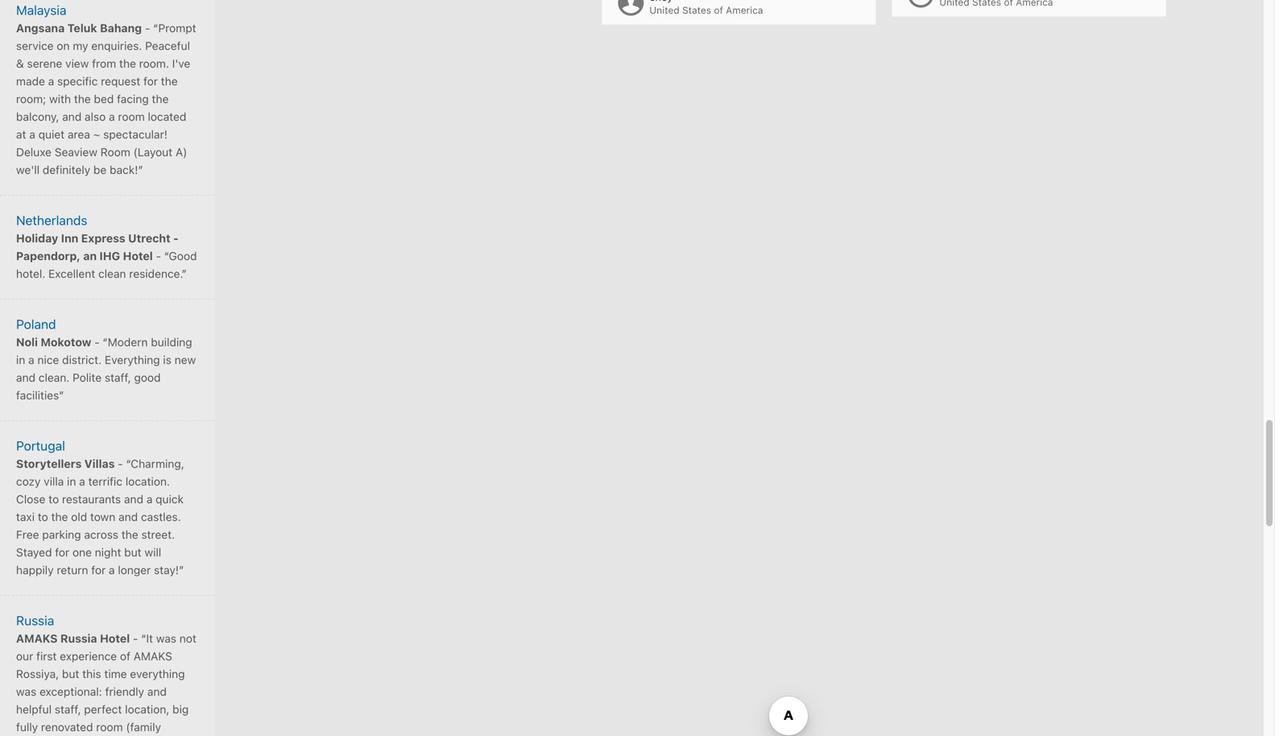 Task type: locate. For each thing, give the bounding box(es) containing it.
excellent
[[48, 267, 95, 280]]

- "charming, cozy villa in a terrific location. close to restaurants and a quick taxi to the old town and castles. free parking across the street. stayed for one night but will happily return for a longer stay!"
[[16, 457, 184, 577]]

mokotow
[[41, 335, 91, 349]]

to right taxi
[[38, 510, 48, 524]]

1 vertical spatial of
[[120, 650, 130, 663]]

- inside the - "charming, cozy villa in a terrific location. close to restaurants and a quick taxi to the old town and castles. free parking across the street. stayed for one night but will happily return for a longer stay!"
[[118, 457, 123, 470]]

for down parking
[[55, 546, 69, 559]]

staff, inside - "modern building in a nice district. everything  is new and clean. polite staff, good facilities"
[[105, 371, 131, 384]]

quiet
[[38, 128, 65, 141]]

a down serene
[[48, 74, 54, 88]]

1 vertical spatial in
[[67, 475, 76, 488]]

- right the villas
[[118, 457, 123, 470]]

0 vertical spatial hotel
[[123, 249, 153, 263]]

hotel up experience
[[100, 632, 130, 645]]

free
[[16, 528, 39, 541]]

taxi
[[16, 510, 35, 524]]

balcony,
[[16, 110, 59, 123]]

portugal link
[[0, 421, 215, 595]]

- inside the holiday inn express utrecht - papendorp, an ihg hotel
[[173, 232, 179, 245]]

-
[[145, 21, 150, 34], [173, 232, 179, 245], [156, 249, 161, 263], [94, 335, 100, 349], [118, 457, 123, 470], [133, 632, 138, 645]]

in down noli
[[16, 353, 25, 367]]

of up time
[[120, 650, 130, 663]]

is
[[163, 353, 172, 367]]

0 vertical spatial russia
[[16, 613, 54, 628]]

room down perfect
[[96, 721, 123, 734]]

of
[[714, 4, 724, 16], [120, 650, 130, 663]]

- for poland
[[94, 335, 100, 349]]

area
[[68, 128, 90, 141]]

but up longer
[[124, 546, 142, 559]]

0 horizontal spatial for
[[55, 546, 69, 559]]

0 horizontal spatial to
[[38, 510, 48, 524]]

1 horizontal spatial staff,
[[105, 371, 131, 384]]

the up request
[[119, 57, 136, 70]]

from
[[92, 57, 116, 70]]

staff, up 'renovated'
[[55, 703, 81, 716]]

and inside - "prompt service on my enquiries. peaceful & serene view from the room. i've made a specific request for the room; with the bed facing the balcony, and also a room located at a quiet area ~ spectacular! deluxe seaview room (layout a) we'll definitely be back!"
[[62, 110, 82, 123]]

hotel
[[123, 249, 153, 263], [100, 632, 130, 645]]

holiday inn express utrecht - papendorp, an ihg hotel
[[16, 232, 179, 263]]

- up residence."
[[156, 249, 161, 263]]

nice
[[37, 353, 59, 367]]

0 vertical spatial was
[[156, 632, 177, 645]]

an
[[83, 249, 97, 263]]

for down night
[[91, 564, 106, 577]]

staff, down everything
[[105, 371, 131, 384]]

district.
[[62, 353, 102, 367]]

- up "good
[[173, 232, 179, 245]]

the up parking
[[51, 510, 68, 524]]

- for netherlands
[[156, 249, 161, 263]]

- inside - "modern building in a nice district. everything  is new and clean. polite staff, good facilities"
[[94, 335, 100, 349]]

and up facilities"
[[16, 371, 35, 384]]

1 horizontal spatial for
[[91, 564, 106, 577]]

was right "it
[[156, 632, 177, 645]]

0 horizontal spatial was
[[16, 685, 36, 699]]

a down night
[[109, 564, 115, 577]]

0 vertical spatial for
[[143, 74, 158, 88]]

view
[[65, 57, 89, 70]]

0 vertical spatial in
[[16, 353, 25, 367]]

service
[[16, 39, 54, 52]]

1 vertical spatial but
[[62, 668, 79, 681]]

was
[[156, 632, 177, 645], [16, 685, 36, 699]]

clean
[[98, 267, 126, 280]]

- inside - "it was not our first experience of amaks rossiya, but this time everything was exceptional: friendly and helpful staff, perfect location, big fully renovated room (f
[[133, 632, 138, 645]]

- inside - "good hotel. excellent clean residence."
[[156, 249, 161, 263]]

but up exceptional:
[[62, 668, 79, 681]]

1 vertical spatial was
[[16, 685, 36, 699]]

storytellers villas
[[16, 457, 115, 470]]

noli
[[16, 335, 38, 349]]

bahang
[[100, 21, 142, 34]]

russia up experience
[[60, 632, 97, 645]]

quick
[[156, 493, 184, 506]]

papendorp,
[[16, 249, 80, 263]]

fully
[[16, 721, 38, 734]]

hotel down utrecht
[[123, 249, 153, 263]]

- inside - "prompt service on my enquiries. peaceful & serene view from the room. i've made a specific request for the room; with the bed facing the balcony, and also a room located at a quiet area ~ spectacular! deluxe seaview room (layout a) we'll definitely be back!"
[[145, 21, 150, 34]]

- "it was not our first experience of amaks rossiya, but this time everything was exceptional: friendly and helpful staff, perfect location, big fully renovated room (f
[[16, 632, 197, 737]]

villas
[[84, 457, 115, 470]]

exceptional:
[[40, 685, 102, 699]]

0 vertical spatial amaks
[[16, 632, 58, 645]]

"charming,
[[126, 457, 184, 470]]

clean.
[[39, 371, 70, 384]]

1 vertical spatial to
[[38, 510, 48, 524]]

in right villa
[[67, 475, 76, 488]]

a
[[48, 74, 54, 88], [109, 110, 115, 123], [29, 128, 35, 141], [28, 353, 34, 367], [79, 475, 85, 488], [146, 493, 153, 506], [109, 564, 115, 577]]

but inside the - "charming, cozy villa in a terrific location. close to restaurants and a quick taxi to the old town and castles. free parking across the street. stayed for one night but will happily return for a longer stay!"
[[124, 546, 142, 559]]

in
[[16, 353, 25, 367], [67, 475, 76, 488]]

new
[[175, 353, 196, 367]]

a left nice
[[28, 353, 34, 367]]

1 vertical spatial staff,
[[55, 703, 81, 716]]

definitely
[[43, 163, 90, 176]]

1 horizontal spatial was
[[156, 632, 177, 645]]

1 horizontal spatial but
[[124, 546, 142, 559]]

- left "it
[[133, 632, 138, 645]]

1 horizontal spatial in
[[67, 475, 76, 488]]

1 horizontal spatial russia
[[60, 632, 97, 645]]

1 vertical spatial amaks
[[134, 650, 172, 663]]

netherlands link
[[0, 196, 215, 299]]

and
[[62, 110, 82, 123], [16, 371, 35, 384], [124, 493, 143, 506], [119, 510, 138, 524], [147, 685, 167, 699]]

my
[[73, 39, 88, 52]]

a up restaurants
[[79, 475, 85, 488]]

spectacular!
[[103, 128, 168, 141]]

0 horizontal spatial in
[[16, 353, 25, 367]]

angsana
[[16, 21, 65, 34]]

america
[[726, 4, 764, 16]]

1 horizontal spatial amaks
[[134, 650, 172, 663]]

staff,
[[105, 371, 131, 384], [55, 703, 81, 716]]

amaks inside - "it was not our first experience of amaks rossiya, but this time everything was exceptional: friendly and helpful staff, perfect location, big fully renovated room (f
[[134, 650, 172, 663]]

villa
[[44, 475, 64, 488]]

of right states
[[714, 4, 724, 16]]

1 horizontal spatial to
[[49, 493, 59, 506]]

but inside - "it was not our first experience of amaks rossiya, but this time everything was exceptional: friendly and helpful staff, perfect location, big fully renovated room (f
[[62, 668, 79, 681]]

deluxe
[[16, 145, 52, 159]]

for down the room.
[[143, 74, 158, 88]]

enquiries.
[[91, 39, 142, 52]]

and up area
[[62, 110, 82, 123]]

0 horizontal spatial staff,
[[55, 703, 81, 716]]

0 vertical spatial of
[[714, 4, 724, 16]]

portugal
[[16, 438, 65, 454]]

united states of america
[[650, 4, 764, 16]]

0 horizontal spatial but
[[62, 668, 79, 681]]

"it
[[141, 632, 153, 645]]

russia link
[[0, 596, 215, 737]]

0 vertical spatial but
[[124, 546, 142, 559]]

was up helpful
[[16, 685, 36, 699]]

restaurants
[[62, 493, 121, 506]]

- right bahang
[[145, 21, 150, 34]]

1 vertical spatial for
[[55, 546, 69, 559]]

- up district.
[[94, 335, 100, 349]]

and down everything
[[147, 685, 167, 699]]

amaks up everything
[[134, 650, 172, 663]]

2 vertical spatial for
[[91, 564, 106, 577]]

room down facing
[[118, 110, 145, 123]]

0 vertical spatial staff,
[[105, 371, 131, 384]]

to down villa
[[49, 493, 59, 506]]

parking
[[42, 528, 81, 541]]

specific
[[57, 74, 98, 88]]

states
[[683, 4, 712, 16]]

0 horizontal spatial amaks
[[16, 632, 58, 645]]

amaks russia hotel
[[16, 632, 130, 645]]

room
[[101, 145, 130, 159]]

amaks up first
[[16, 632, 58, 645]]

the
[[119, 57, 136, 70], [161, 74, 178, 88], [74, 92, 91, 105], [152, 92, 169, 105], [51, 510, 68, 524], [122, 528, 138, 541]]

1 vertical spatial room
[[96, 721, 123, 734]]

2 horizontal spatial for
[[143, 74, 158, 88]]

0 horizontal spatial russia
[[16, 613, 54, 628]]

holiday
[[16, 232, 58, 245]]

hotel inside the holiday inn express utrecht - papendorp, an ihg hotel
[[123, 249, 153, 263]]

0 horizontal spatial of
[[120, 650, 130, 663]]

russia up our
[[16, 613, 54, 628]]

ihg
[[100, 249, 120, 263]]

(layout
[[133, 145, 173, 159]]

0 vertical spatial room
[[118, 110, 145, 123]]

1 vertical spatial russia
[[60, 632, 97, 645]]

staff, inside - "it was not our first experience of amaks rossiya, but this time everything was exceptional: friendly and helpful staff, perfect location, big fully renovated room (f
[[55, 703, 81, 716]]

for
[[143, 74, 158, 88], [55, 546, 69, 559], [91, 564, 106, 577]]

residence."
[[129, 267, 187, 280]]



Task type: describe. For each thing, give the bounding box(es) containing it.
a right also
[[109, 110, 115, 123]]

big
[[173, 703, 189, 716]]

time
[[104, 668, 127, 681]]

location.
[[126, 475, 170, 488]]

"prompt
[[153, 21, 196, 34]]

the up located
[[152, 92, 169, 105]]

and inside - "it was not our first experience of amaks rossiya, but this time everything was exceptional: friendly and helpful staff, perfect location, big fully renovated room (f
[[147, 685, 167, 699]]

the down specific
[[74, 92, 91, 105]]

return
[[57, 564, 88, 577]]

at
[[16, 128, 26, 141]]

renovated
[[41, 721, 93, 734]]

a down location. on the bottom of the page
[[146, 493, 153, 506]]

facilities"
[[16, 389, 64, 402]]

storytellers
[[16, 457, 82, 470]]

angsana teluk bahang
[[16, 21, 142, 34]]

and down location. on the bottom of the page
[[124, 493, 143, 506]]

night
[[95, 546, 121, 559]]

- "good hotel. excellent clean residence."
[[16, 249, 197, 280]]

room inside - "prompt service on my enquiries. peaceful & serene view from the room. i've made a specific request for the room; with the bed facing the balcony, and also a room located at a quiet area ~ spectacular! deluxe seaview room (layout a) we'll definitely be back!"
[[118, 110, 145, 123]]

first
[[36, 650, 57, 663]]

a)
[[176, 145, 187, 159]]

peaceful
[[145, 39, 190, 52]]

request
[[101, 74, 140, 88]]

and inside - "modern building in a nice district. everything  is new and clean. polite staff, good facilities"
[[16, 371, 35, 384]]

friendly
[[105, 685, 144, 699]]

teluk
[[67, 21, 97, 34]]

will
[[145, 546, 161, 559]]

rossiya,
[[16, 668, 59, 681]]

room.
[[139, 57, 169, 70]]

- for malaysia
[[145, 21, 150, 34]]

made
[[16, 74, 45, 88]]

&
[[16, 57, 24, 70]]

"good
[[164, 249, 197, 263]]

not
[[180, 632, 197, 645]]

cozy
[[16, 475, 41, 488]]

noli mokotow
[[16, 335, 91, 349]]

town
[[90, 510, 116, 524]]

poland link
[[0, 300, 215, 421]]

back!"
[[110, 163, 143, 176]]

i've
[[172, 57, 190, 70]]

poland
[[16, 317, 56, 332]]

- for portugal
[[118, 457, 123, 470]]

bed
[[94, 92, 114, 105]]

castles.
[[141, 510, 181, 524]]

for inside - "prompt service on my enquiries. peaceful & serene view from the room. i've made a specific request for the room; with the bed facing the balcony, and also a room located at a quiet area ~ spectacular! deluxe seaview room (layout a) we'll definitely be back!"
[[143, 74, 158, 88]]

be
[[93, 163, 107, 176]]

facing
[[117, 92, 149, 105]]

good
[[134, 371, 161, 384]]

express
[[81, 232, 125, 245]]

- "modern building in a nice district. everything  is new and clean. polite staff, good facilities"
[[16, 335, 196, 402]]

stayed
[[16, 546, 52, 559]]

street.
[[141, 528, 175, 541]]

1 horizontal spatial of
[[714, 4, 724, 16]]

close
[[16, 493, 45, 506]]

a right "at" at top left
[[29, 128, 35, 141]]

utrecht
[[128, 232, 171, 245]]

- "prompt service on my enquiries. peaceful & serene view from the room. i've made a specific request for the room; with the bed facing the balcony, and also a room located at a quiet area ~ spectacular! deluxe seaview room (layout a) we'll definitely be back!"
[[16, 21, 196, 176]]

helpful
[[16, 703, 52, 716]]

in inside - "modern building in a nice district. everything  is new and clean. polite staff, good facilities"
[[16, 353, 25, 367]]

location,
[[125, 703, 169, 716]]

located
[[148, 110, 186, 123]]

of inside - "it was not our first experience of amaks rossiya, but this time everything was exceptional: friendly and helpful staff, perfect location, big fully renovated room (f
[[120, 650, 130, 663]]

the down i've
[[161, 74, 178, 88]]

1 vertical spatial hotel
[[100, 632, 130, 645]]

and right town
[[119, 510, 138, 524]]

0 vertical spatial to
[[49, 493, 59, 506]]

hotel.
[[16, 267, 45, 280]]

malaysia link
[[0, 0, 215, 195]]

room;
[[16, 92, 46, 105]]

the left the street.
[[122, 528, 138, 541]]

stay!"
[[154, 564, 184, 577]]

this
[[82, 668, 101, 681]]

perfect
[[84, 703, 122, 716]]

seaview
[[55, 145, 97, 159]]

netherlands
[[16, 213, 87, 228]]

one
[[72, 546, 92, 559]]

"modern
[[103, 335, 148, 349]]

longer
[[118, 564, 151, 577]]

serene
[[27, 57, 62, 70]]

also
[[85, 110, 106, 123]]

on
[[57, 39, 70, 52]]

a inside - "modern building in a nice district. everything  is new and clean. polite staff, good facilities"
[[28, 353, 34, 367]]

our
[[16, 650, 33, 663]]

we'll
[[16, 163, 40, 176]]

- for russia
[[133, 632, 138, 645]]

in inside the - "charming, cozy villa in a terrific location. close to restaurants and a quick taxi to the old town and castles. free parking across the street. stayed for one night but will happily return for a longer stay!"
[[67, 475, 76, 488]]

old
[[71, 510, 87, 524]]

with
[[49, 92, 71, 105]]

happily
[[16, 564, 54, 577]]

building
[[151, 335, 192, 349]]

room inside - "it was not our first experience of amaks rossiya, but this time everything was exceptional: friendly and helpful staff, perfect location, big fully renovated room (f
[[96, 721, 123, 734]]

across
[[84, 528, 118, 541]]

everything
[[130, 668, 185, 681]]



Task type: vqa. For each thing, say whether or not it's contained in the screenshot.
the right AMAKS
yes



